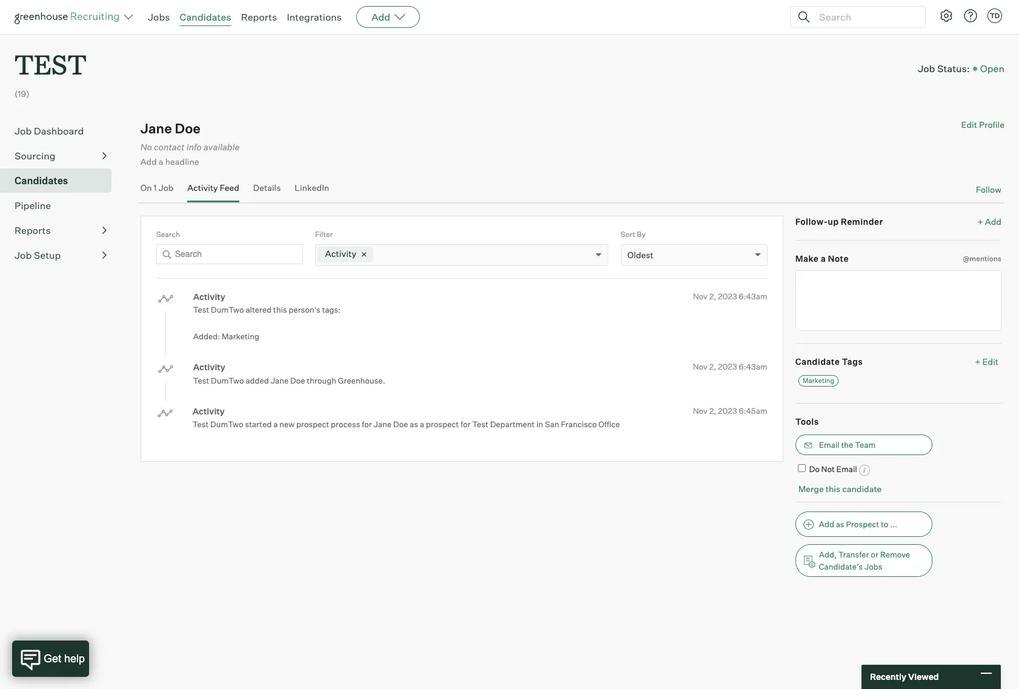 Task type: locate. For each thing, give the bounding box(es) containing it.
2 horizontal spatial doe
[[393, 420, 408, 429]]

1 vertical spatial as
[[836, 519, 845, 529]]

td button
[[985, 6, 1005, 25]]

test down 'added:'
[[193, 376, 209, 385]]

sourcing link
[[15, 149, 107, 163]]

1 vertical spatial jane
[[271, 376, 289, 385]]

+ add
[[978, 217, 1002, 227]]

0 horizontal spatial search text field
[[156, 244, 303, 264]]

+ for + edit
[[975, 357, 981, 367]]

0 vertical spatial 2023
[[718, 291, 737, 301]]

+ edit link
[[972, 353, 1002, 370]]

0 vertical spatial doe
[[175, 120, 201, 136]]

dumtwo
[[211, 305, 244, 315], [211, 376, 244, 385], [210, 420, 243, 429]]

add inside add as prospect to ... button
[[819, 519, 834, 529]]

filter
[[315, 230, 333, 239]]

up
[[828, 217, 839, 227]]

td button
[[988, 8, 1002, 23]]

+ edit
[[975, 357, 999, 367]]

0 horizontal spatial reports link
[[15, 223, 107, 238]]

sort by
[[621, 230, 646, 239]]

doe right the process
[[393, 420, 408, 429]]

viewed
[[908, 672, 939, 682]]

0 horizontal spatial jobs
[[148, 11, 170, 23]]

remove
[[880, 549, 910, 559]]

job left status:
[[918, 62, 935, 74]]

None text field
[[796, 270, 1002, 331]]

1 horizontal spatial as
[[836, 519, 845, 529]]

test up 'added:'
[[193, 305, 209, 315]]

2 vertical spatial nov
[[693, 406, 708, 416]]

nov
[[693, 291, 708, 301], [693, 362, 708, 372], [693, 406, 708, 416]]

marketing link
[[799, 375, 839, 387]]

candidates link right the jobs link
[[180, 11, 231, 23]]

0 horizontal spatial edit
[[961, 120, 977, 130]]

0 vertical spatial jobs
[[148, 11, 170, 23]]

2,
[[710, 291, 716, 301], [710, 362, 716, 372], [710, 406, 716, 416]]

1 vertical spatial search text field
[[156, 244, 303, 264]]

email right not
[[837, 464, 857, 474]]

1 horizontal spatial reports link
[[241, 11, 277, 23]]

3 nov from the top
[[693, 406, 708, 416]]

3 2, from the top
[[710, 406, 716, 416]]

0 horizontal spatial doe
[[175, 120, 201, 136]]

email
[[819, 440, 840, 450], [837, 464, 857, 474]]

1 horizontal spatial for
[[461, 420, 471, 429]]

job dashboard link
[[15, 124, 107, 138]]

a
[[159, 157, 163, 167], [821, 253, 826, 263], [273, 420, 278, 429], [420, 420, 424, 429]]

email left the
[[819, 440, 840, 450]]

0 vertical spatial 6:43am
[[739, 291, 768, 301]]

1 horizontal spatial doe
[[290, 376, 305, 385]]

prospect
[[296, 420, 329, 429], [426, 420, 459, 429]]

1 2, from the top
[[710, 291, 716, 301]]

dumtwo left started
[[210, 420, 243, 429]]

job inside 'link'
[[15, 249, 32, 261]]

1 vertical spatial reports
[[15, 224, 51, 236]]

1 for from the left
[[362, 420, 372, 429]]

None field
[[378, 245, 381, 265]]

follow link
[[976, 183, 1002, 195]]

0 vertical spatial dumtwo
[[211, 305, 244, 315]]

status:
[[937, 62, 970, 74]]

or
[[871, 549, 879, 559]]

1 vertical spatial marketing
[[803, 376, 835, 385]]

0 horizontal spatial candidates link
[[15, 173, 107, 188]]

job status:
[[918, 62, 970, 74]]

2 2, from the top
[[710, 362, 716, 372]]

1 vertical spatial doe
[[290, 376, 305, 385]]

as
[[410, 420, 418, 429], [836, 519, 845, 529]]

doe
[[175, 120, 201, 136], [290, 376, 305, 385], [393, 420, 408, 429]]

job for job status:
[[918, 62, 935, 74]]

0 vertical spatial email
[[819, 440, 840, 450]]

1 vertical spatial nov
[[693, 362, 708, 372]]

candidates link up the pipeline link
[[15, 173, 107, 188]]

1 horizontal spatial search text field
[[816, 8, 915, 26]]

1 vertical spatial reports link
[[15, 223, 107, 238]]

1 horizontal spatial this
[[826, 484, 841, 494]]

1 vertical spatial this
[[826, 484, 841, 494]]

jane right the process
[[374, 420, 392, 429]]

add button
[[356, 6, 420, 28]]

3 2023 from the top
[[718, 406, 737, 416]]

doe left through
[[290, 376, 305, 385]]

1 horizontal spatial edit
[[983, 357, 999, 367]]

reports link left integrations
[[241, 11, 277, 23]]

on
[[140, 182, 152, 193]]

this down 'do not email'
[[826, 484, 841, 494]]

2 vertical spatial 2,
[[710, 406, 716, 416]]

2 vertical spatial 2023
[[718, 406, 737, 416]]

(19)
[[15, 89, 30, 99]]

Search text field
[[816, 8, 915, 26], [156, 244, 303, 264]]

greenhouse.
[[338, 376, 385, 385]]

0 vertical spatial nov
[[693, 291, 708, 301]]

for
[[362, 420, 372, 429], [461, 420, 471, 429]]

1 vertical spatial 6:43am
[[739, 362, 768, 372]]

edit profile link
[[961, 120, 1005, 130]]

team
[[855, 440, 876, 450]]

add inside + add link
[[985, 217, 1002, 227]]

reports link
[[241, 11, 277, 23], [15, 223, 107, 238]]

doe inside jane doe no contact info available add a headline
[[175, 120, 201, 136]]

add as prospect to ... button
[[796, 511, 932, 537]]

for left department
[[461, 420, 471, 429]]

dumtwo for started
[[210, 420, 243, 429]]

test
[[193, 305, 209, 315], [193, 376, 209, 385], [193, 420, 209, 429], [472, 420, 489, 429]]

0 vertical spatial edit
[[961, 120, 977, 130]]

1 horizontal spatial candidates link
[[180, 11, 231, 23]]

0 vertical spatial nov 2, 2023 6:43am
[[693, 291, 768, 301]]

this right altered
[[273, 305, 287, 315]]

pipeline
[[15, 200, 51, 212]]

job right 1
[[159, 182, 174, 193]]

job
[[918, 62, 935, 74], [15, 125, 32, 137], [159, 182, 174, 193], [15, 249, 32, 261]]

1 nov from the top
[[693, 291, 708, 301]]

dumtwo left added
[[211, 376, 244, 385]]

candidates right the jobs link
[[180, 11, 231, 23]]

2 horizontal spatial jane
[[374, 420, 392, 429]]

note
[[828, 253, 849, 263]]

test for test dumtwo added jane doe through greenhouse.
[[193, 376, 209, 385]]

0 horizontal spatial as
[[410, 420, 418, 429]]

0 horizontal spatial marketing
[[222, 332, 259, 341]]

nov 2, 2023 6:45am
[[693, 406, 768, 416]]

person's
[[289, 305, 320, 315]]

+ for + add
[[978, 217, 983, 227]]

0 horizontal spatial this
[[273, 305, 287, 315]]

1 horizontal spatial jobs
[[865, 562, 883, 571]]

integrations
[[287, 11, 342, 23]]

2 vertical spatial dumtwo
[[210, 420, 243, 429]]

dumtwo up added: marketing
[[211, 305, 244, 315]]

1 vertical spatial +
[[975, 357, 981, 367]]

1 vertical spatial 2,
[[710, 362, 716, 372]]

2 vertical spatial doe
[[393, 420, 408, 429]]

1 prospect from the left
[[296, 420, 329, 429]]

linkedin link
[[295, 182, 329, 200]]

0 vertical spatial marketing
[[222, 332, 259, 341]]

marketing down the candidate
[[803, 376, 835, 385]]

2023
[[718, 291, 737, 301], [718, 362, 737, 372], [718, 406, 737, 416]]

recently
[[870, 672, 907, 682]]

job left setup
[[15, 249, 32, 261]]

reports left integrations
[[241, 11, 277, 23]]

reports down pipeline
[[15, 224, 51, 236]]

in
[[537, 420, 543, 429]]

1 horizontal spatial prospect
[[426, 420, 459, 429]]

configure image
[[939, 8, 954, 23]]

jane up no
[[140, 120, 172, 136]]

0 vertical spatial as
[[410, 420, 418, 429]]

make
[[796, 253, 819, 263]]

0 vertical spatial jane
[[140, 120, 172, 136]]

candidates down sourcing
[[15, 175, 68, 187]]

0 vertical spatial 2,
[[710, 291, 716, 301]]

edit
[[961, 120, 977, 130], [983, 357, 999, 367]]

candidates
[[180, 11, 231, 23], [15, 175, 68, 187]]

added
[[246, 376, 269, 385]]

1 vertical spatial 2023
[[718, 362, 737, 372]]

altered
[[246, 305, 272, 315]]

san
[[545, 420, 559, 429]]

integrations link
[[287, 11, 342, 23]]

job up sourcing
[[15, 125, 32, 137]]

2 2023 from the top
[[718, 362, 737, 372]]

reports link down the pipeline link
[[15, 223, 107, 238]]

reports
[[241, 11, 277, 23], [15, 224, 51, 236]]

1 vertical spatial candidates link
[[15, 173, 107, 188]]

transfer
[[839, 549, 869, 559]]

2 for from the left
[[461, 420, 471, 429]]

oldest option
[[628, 250, 654, 260]]

0 horizontal spatial prospect
[[296, 420, 329, 429]]

0 horizontal spatial for
[[362, 420, 372, 429]]

nov 2, 2023 6:43am
[[693, 291, 768, 301], [693, 362, 768, 372]]

0 vertical spatial reports link
[[241, 11, 277, 23]]

0 vertical spatial this
[[273, 305, 287, 315]]

doe up info
[[175, 120, 201, 136]]

test
[[15, 46, 87, 82]]

add inside add popup button
[[372, 11, 390, 23]]

jobs inside add, transfer or remove candidate's jobs
[[865, 562, 883, 571]]

2 nov from the top
[[693, 362, 708, 372]]

0 vertical spatial +
[[978, 217, 983, 227]]

by
[[637, 230, 646, 239]]

0 horizontal spatial reports
[[15, 224, 51, 236]]

jane right added
[[271, 376, 289, 385]]

candidate
[[796, 357, 840, 367]]

test left started
[[193, 420, 209, 429]]

1 vertical spatial nov 2, 2023 6:43am
[[693, 362, 768, 372]]

marketing down altered
[[222, 332, 259, 341]]

0 horizontal spatial candidates
[[15, 175, 68, 187]]

for right the process
[[362, 420, 372, 429]]

1 horizontal spatial candidates
[[180, 11, 231, 23]]

dashboard
[[34, 125, 84, 137]]

1 vertical spatial dumtwo
[[211, 376, 244, 385]]

0 vertical spatial reports
[[241, 11, 277, 23]]

nov for test dumtwo added jane doe through greenhouse.
[[693, 362, 708, 372]]

1 vertical spatial jobs
[[865, 562, 883, 571]]

jane inside jane doe no contact info available add a headline
[[140, 120, 172, 136]]

+
[[978, 217, 983, 227], [975, 357, 981, 367]]

0 horizontal spatial jane
[[140, 120, 172, 136]]

test for test dumtwo altered this person's tags:
[[193, 305, 209, 315]]

recently viewed
[[870, 672, 939, 682]]

1 vertical spatial candidates
[[15, 175, 68, 187]]

department
[[490, 420, 535, 429]]



Task type: describe. For each thing, give the bounding box(es) containing it.
test dumtwo started a new prospect process for jane doe as a prospect for test department in san francisco office
[[193, 420, 620, 429]]

linkedin
[[295, 182, 329, 193]]

activity feed link
[[187, 182, 239, 200]]

1 horizontal spatial marketing
[[803, 376, 835, 385]]

through
[[307, 376, 336, 385]]

the
[[842, 440, 854, 450]]

info
[[186, 142, 202, 153]]

new
[[280, 420, 295, 429]]

add, transfer or remove candidate's jobs button
[[796, 544, 932, 577]]

candidate
[[842, 484, 882, 494]]

2023 for test dumtwo added jane doe through greenhouse.
[[718, 362, 737, 372]]

candidate's
[[819, 562, 863, 571]]

2, for test dumtwo added jane doe through greenhouse.
[[710, 362, 716, 372]]

tools
[[796, 416, 819, 427]]

test link
[[15, 34, 87, 84]]

oldest
[[628, 250, 654, 260]]

tags
[[842, 357, 863, 367]]

nov for test dumtwo started a new prospect process for jane doe as a prospect for test department in san francisco office
[[693, 406, 708, 416]]

2 vertical spatial jane
[[374, 420, 392, 429]]

greenhouse recruiting image
[[15, 10, 124, 24]]

process
[[331, 420, 360, 429]]

1 vertical spatial email
[[837, 464, 857, 474]]

test for test dumtwo started a new prospect process for jane doe as a prospect for test department in san francisco office
[[193, 420, 209, 429]]

2 nov 2, 2023 6:43am from the top
[[693, 362, 768, 372]]

1 6:43am from the top
[[739, 291, 768, 301]]

follow
[[976, 184, 1002, 194]]

no
[[140, 142, 152, 153]]

tags:
[[322, 305, 341, 315]]

on 1 job link
[[140, 182, 174, 200]]

as inside button
[[836, 519, 845, 529]]

follow-
[[796, 217, 828, 227]]

@mentions
[[963, 254, 1002, 263]]

started
[[245, 420, 272, 429]]

1 2023 from the top
[[718, 291, 737, 301]]

add,
[[819, 549, 837, 559]]

pipeline link
[[15, 198, 107, 213]]

edit profile
[[961, 120, 1005, 130]]

1
[[154, 182, 157, 193]]

francisco
[[561, 420, 597, 429]]

activity feed
[[187, 182, 239, 193]]

headline
[[165, 157, 199, 167]]

1 vertical spatial edit
[[983, 357, 999, 367]]

td
[[990, 12, 1000, 20]]

0 vertical spatial candidates link
[[180, 11, 231, 23]]

sort
[[621, 230, 636, 239]]

...
[[890, 519, 898, 529]]

available
[[204, 142, 240, 153]]

candidate tags
[[796, 357, 863, 367]]

2 6:43am from the top
[[739, 362, 768, 372]]

2, for test dumtwo started a new prospect process for jane doe as a prospect for test department in san francisco office
[[710, 406, 716, 416]]

do not email
[[809, 464, 857, 474]]

to
[[881, 519, 889, 529]]

feed
[[220, 182, 239, 193]]

add inside jane doe no contact info available add a headline
[[140, 157, 157, 167]]

job setup link
[[15, 248, 107, 263]]

0 vertical spatial search text field
[[816, 8, 915, 26]]

add as prospect to ...
[[819, 519, 898, 529]]

make a note
[[796, 253, 849, 263]]

details
[[253, 182, 281, 193]]

on 1 job
[[140, 182, 174, 193]]

@mentions link
[[963, 253, 1002, 264]]

setup
[[34, 249, 61, 261]]

search
[[156, 230, 180, 239]]

a inside jane doe no contact info available add a headline
[[159, 157, 163, 167]]

jane doe no contact info available add a headline
[[140, 120, 240, 167]]

profile
[[979, 120, 1005, 130]]

1 horizontal spatial jane
[[271, 376, 289, 385]]

follow-up reminder
[[796, 217, 883, 227]]

1 nov 2, 2023 6:43am from the top
[[693, 291, 768, 301]]

job dashboard
[[15, 125, 84, 137]]

details link
[[253, 182, 281, 200]]

jobs link
[[148, 11, 170, 23]]

email inside button
[[819, 440, 840, 450]]

office
[[599, 420, 620, 429]]

contact
[[154, 142, 185, 153]]

added: marketing
[[193, 332, 259, 341]]

dumtwo for altered
[[211, 305, 244, 315]]

merge
[[799, 484, 824, 494]]

job for job dashboard
[[15, 125, 32, 137]]

dumtwo for added
[[211, 376, 244, 385]]

email the team button
[[796, 435, 932, 455]]

job for job setup
[[15, 249, 32, 261]]

email the team
[[819, 440, 876, 450]]

test left department
[[472, 420, 489, 429]]

1 horizontal spatial reports
[[241, 11, 277, 23]]

Do Not Email checkbox
[[798, 464, 806, 472]]

2023 for test dumtwo started a new prospect process for jane doe as a prospect for test department in san francisco office
[[718, 406, 737, 416]]

+ add link
[[978, 216, 1002, 228]]

open
[[980, 62, 1005, 74]]

add, transfer or remove candidate's jobs
[[819, 549, 910, 571]]

2 prospect from the left
[[426, 420, 459, 429]]

0 vertical spatial candidates
[[180, 11, 231, 23]]

added:
[[193, 332, 220, 341]]

6:45am
[[739, 406, 768, 416]]

job setup
[[15, 249, 61, 261]]

candidates inside candidates link
[[15, 175, 68, 187]]

not
[[822, 464, 835, 474]]

merge this candidate
[[799, 484, 882, 494]]

test dumtwo altered this person's tags:
[[193, 305, 341, 315]]

do
[[809, 464, 820, 474]]



Task type: vqa. For each thing, say whether or not it's contained in the screenshot.
Marketing to the top
yes



